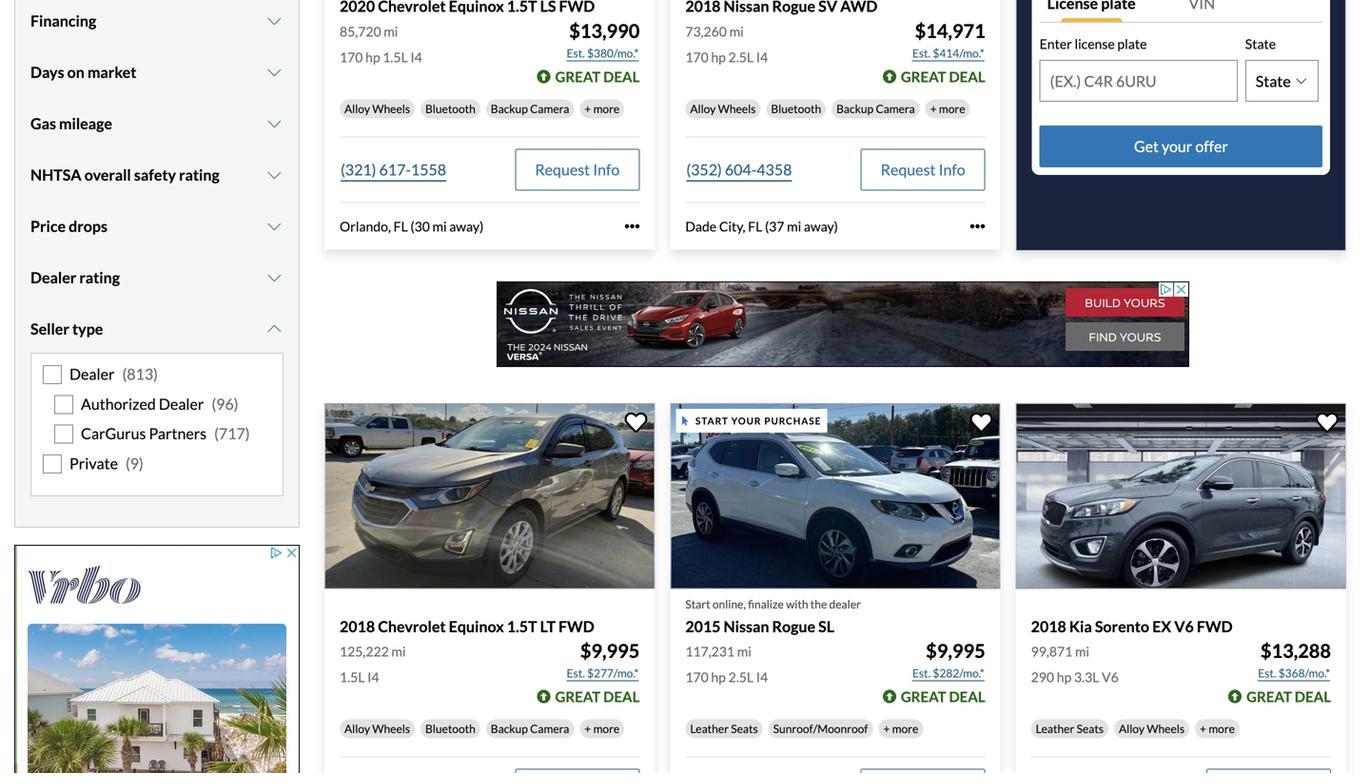 Task type: locate. For each thing, give the bounding box(es) containing it.
price drops button
[[30, 203, 284, 250]]

i4 inside 73,260 mi 170 hp 2.5l i4
[[756, 49, 768, 65]]

2 request info from the left
[[881, 160, 965, 179]]

2018 chevrolet equinox 1.5t lt fwd
[[340, 617, 594, 636]]

deal down $380/mo.*
[[603, 68, 640, 85]]

alloy for $9,995
[[344, 722, 370, 736]]

hp down 85,720
[[365, 49, 380, 65]]

fwd for $9,995
[[559, 617, 594, 636]]

2 2018 from the left
[[1031, 617, 1066, 636]]

2 seats from the left
[[1077, 722, 1104, 736]]

4358
[[757, 160, 792, 179]]

0 horizontal spatial seats
[[731, 722, 758, 736]]

hp down 73,260
[[711, 49, 726, 65]]

i4 inside 125,222 mi 1.5l i4
[[367, 669, 379, 686]]

rating
[[179, 166, 220, 184], [79, 269, 120, 287]]

v6 inside the 99,871 mi 290 hp 3.3l v6
[[1102, 669, 1119, 686]]

backup camera down est. $277/mo.* button
[[491, 722, 569, 736]]

2 chevron down image from the top
[[265, 116, 284, 132]]

mi right 85,720
[[384, 23, 398, 39]]

1 vertical spatial v6
[[1102, 669, 1119, 686]]

alloy for $13,990
[[344, 102, 370, 115]]

1 horizontal spatial ellipsis h image
[[970, 219, 985, 234]]

chevron down image for gas mileage
[[265, 116, 284, 132]]

chevron down image for nhtsa overall safety rating
[[265, 168, 284, 183]]

1 chevron down image from the top
[[265, 14, 284, 29]]

great deal down 'est. $368/mo.*' button
[[1247, 688, 1331, 706]]

i4 inside 117,231 mi 170 hp 2.5l i4
[[756, 669, 768, 686]]

2 fl from the left
[[748, 218, 762, 234]]

your inside get your offer button
[[1162, 137, 1192, 156]]

mi down "chevrolet"
[[391, 644, 406, 660]]

request
[[535, 160, 590, 179], [881, 160, 936, 179]]

hp
[[365, 49, 380, 65], [711, 49, 726, 65], [711, 669, 726, 686], [1057, 669, 1072, 686]]

backup camera down est. $414/mo.* button
[[837, 102, 915, 115]]

rating down drops
[[79, 269, 120, 287]]

85,720
[[340, 23, 381, 39]]

2 $9,995 from the left
[[926, 640, 985, 663]]

$13,990 est. $380/mo.*
[[567, 19, 640, 60]]

1 vertical spatial start
[[685, 597, 710, 611]]

seats down '3.3l'
[[1077, 722, 1104, 736]]

170 down 85,720
[[340, 49, 363, 65]]

1 horizontal spatial advertisement region
[[497, 282, 1189, 367]]

dealer inside dropdown button
[[30, 269, 76, 287]]

170 for $9,995
[[685, 669, 709, 686]]

0 horizontal spatial request
[[535, 160, 590, 179]]

2 leather seats from the left
[[1036, 722, 1104, 736]]

0 horizontal spatial 2018
[[340, 617, 375, 636]]

2 ellipsis h image from the left
[[970, 219, 985, 234]]

mi for $14,971 est. $414/mo.*
[[729, 23, 744, 39]]

hp for $14,971
[[711, 49, 726, 65]]

tab
[[1040, 0, 1181, 23], [1181, 0, 1323, 23]]

1 vertical spatial dealer
[[69, 365, 115, 384]]

gray 2018 chevrolet equinox 1.5t lt fwd suv / crossover front-wheel drive 6-speed automatic image
[[324, 403, 655, 589]]

3.3l
[[1074, 669, 1099, 686]]

1 horizontal spatial v6
[[1174, 617, 1194, 636]]

away) right (37
[[804, 218, 838, 234]]

backup for $13,990
[[491, 102, 528, 115]]

+
[[585, 102, 591, 115], [930, 102, 937, 115], [585, 722, 591, 736], [883, 722, 890, 736], [1200, 722, 1207, 736]]

2 request info button from the left
[[861, 149, 985, 191]]

0 horizontal spatial leather seats
[[690, 722, 758, 736]]

camera down est. $380/mo.* button
[[530, 102, 569, 115]]

1.5l
[[383, 49, 408, 65], [340, 669, 365, 686]]

0 vertical spatial dealer
[[30, 269, 76, 287]]

deal down $282/mo.* on the right of the page
[[949, 688, 985, 706]]

great down est. $414/mo.* button
[[901, 68, 946, 85]]

chevron down image for days on market
[[265, 65, 284, 80]]

$9,995 inside $9,995 est. $282/mo.*
[[926, 640, 985, 663]]

fwd right ex
[[1197, 617, 1233, 636]]

great down est. $277/mo.* button
[[555, 688, 601, 706]]

wheels for $14,971
[[718, 102, 756, 115]]

est. for $13,288 est. $368/mo.*
[[1258, 667, 1276, 680]]

0 vertical spatial v6
[[1174, 617, 1194, 636]]

1.5l inside 85,720 mi 170 hp 1.5l i4
[[383, 49, 408, 65]]

great deal down est. $282/mo.* button
[[901, 688, 985, 706]]

fl
[[394, 218, 408, 234], [748, 218, 762, 234]]

0 vertical spatial 2.5l
[[729, 49, 754, 65]]

mi inside 117,231 mi 170 hp 2.5l i4
[[737, 644, 752, 660]]

your left purchase
[[731, 415, 762, 427]]

your for get
[[1162, 137, 1192, 156]]

est. inside $9,995 est. $277/mo.*
[[567, 667, 585, 680]]

est. down $14,971
[[912, 46, 931, 60]]

backup for $9,995
[[491, 722, 528, 736]]

mi for $13,288 est. $368/mo.*
[[1075, 644, 1090, 660]]

1 leather seats from the left
[[690, 722, 758, 736]]

seller type button
[[30, 306, 284, 353]]

hp inside 73,260 mi 170 hp 2.5l i4
[[711, 49, 726, 65]]

0 horizontal spatial v6
[[1102, 669, 1119, 686]]

dealer for dealer (813)
[[69, 365, 115, 384]]

seats
[[731, 722, 758, 736], [1077, 722, 1104, 736]]

1 horizontal spatial info
[[939, 160, 965, 179]]

hp inside 85,720 mi 170 hp 1.5l i4
[[365, 49, 380, 65]]

hp right 290
[[1057, 669, 1072, 686]]

1 horizontal spatial your
[[1162, 137, 1192, 156]]

2 2.5l from the top
[[729, 669, 754, 686]]

1 horizontal spatial fl
[[748, 218, 762, 234]]

cargurus partners (717)
[[81, 424, 250, 443]]

more for $13,990
[[593, 102, 620, 115]]

0 horizontal spatial request info button
[[515, 149, 640, 191]]

1 tab from the left
[[1040, 0, 1181, 23]]

1 vertical spatial chevron down image
[[265, 270, 284, 286]]

days on market
[[30, 63, 136, 82]]

great
[[555, 68, 601, 85], [901, 68, 946, 85], [555, 688, 601, 706], [901, 688, 946, 706], [1247, 688, 1292, 706]]

hp inside 117,231 mi 170 hp 2.5l i4
[[711, 669, 726, 686]]

mi down the kia
[[1075, 644, 1090, 660]]

2 info from the left
[[939, 160, 965, 179]]

0 horizontal spatial your
[[731, 415, 762, 427]]

great for $13,990 est. $380/mo.*
[[555, 68, 601, 85]]

1 request from the left
[[535, 160, 590, 179]]

chevron down image
[[265, 14, 284, 29], [265, 270, 284, 286]]

0 horizontal spatial advertisement region
[[14, 545, 300, 774]]

1 away) from the left
[[449, 218, 484, 234]]

$9,995 up $282/mo.* on the right of the page
[[926, 640, 985, 663]]

great down 'est. $368/mo.*' button
[[1247, 688, 1292, 706]]

$9,995
[[580, 640, 640, 663], [926, 640, 985, 663]]

i4 for $13,990
[[410, 49, 422, 65]]

$380/mo.*
[[587, 46, 639, 60]]

1 leather from the left
[[690, 722, 729, 736]]

backup camera
[[491, 102, 569, 115], [837, 102, 915, 115], [491, 722, 569, 736]]

deal down $368/mo.*
[[1295, 688, 1331, 706]]

mi right 73,260
[[729, 23, 744, 39]]

wheels for $9,995
[[372, 722, 410, 736]]

1 ellipsis h image from the left
[[625, 219, 640, 234]]

0 horizontal spatial fl
[[394, 218, 408, 234]]

est. down $13,990
[[567, 46, 585, 60]]

chevron down image for financing
[[265, 14, 284, 29]]

99,871
[[1031, 644, 1073, 660]]

2 request from the left
[[881, 160, 936, 179]]

1 $9,995 from the left
[[580, 640, 640, 663]]

1 vertical spatial your
[[731, 415, 762, 427]]

dealer up authorized
[[69, 365, 115, 384]]

1 horizontal spatial request info button
[[861, 149, 985, 191]]

camera down est. $277/mo.* button
[[530, 722, 569, 736]]

chevron down image for dealer rating
[[265, 270, 284, 286]]

0 horizontal spatial leather
[[690, 722, 729, 736]]

0 horizontal spatial 1.5l
[[340, 669, 365, 686]]

1 horizontal spatial 1.5l
[[383, 49, 408, 65]]

request info button for $13,990
[[515, 149, 640, 191]]

est. inside $13,288 est. $368/mo.*
[[1258, 667, 1276, 680]]

5 chevron down image from the top
[[265, 322, 284, 337]]

1 horizontal spatial away)
[[804, 218, 838, 234]]

0 vertical spatial your
[[1162, 137, 1192, 156]]

v6 right '3.3l'
[[1102, 669, 1119, 686]]

away)
[[449, 218, 484, 234], [804, 218, 838, 234]]

start right mouse pointer 'icon'
[[696, 415, 729, 427]]

0 vertical spatial start
[[696, 415, 729, 427]]

1 horizontal spatial $9,995
[[926, 640, 985, 663]]

1 fwd from the left
[[559, 617, 594, 636]]

1 request info button from the left
[[515, 149, 640, 191]]

tab up license
[[1040, 0, 1181, 23]]

1 chevron down image from the top
[[265, 65, 284, 80]]

2 fwd from the left
[[1197, 617, 1233, 636]]

$277/mo.*
[[587, 667, 639, 680]]

mi inside 125,222 mi 1.5l i4
[[391, 644, 406, 660]]

deal for $9,995 est. $282/mo.*
[[949, 688, 985, 706]]

est. down $13,288
[[1258, 667, 1276, 680]]

0 horizontal spatial fwd
[[559, 617, 594, 636]]

safety
[[134, 166, 176, 184]]

mouse pointer image
[[682, 416, 688, 426]]

seats for alloy wheels
[[1077, 722, 1104, 736]]

great deal for $9,995 est. $282/mo.*
[[901, 688, 985, 706]]

i4 for $14,971
[[756, 49, 768, 65]]

chevron down image for seller type
[[265, 322, 284, 337]]

tab up state
[[1181, 0, 1323, 23]]

your right get
[[1162, 137, 1192, 156]]

+ more for $9,995
[[585, 722, 620, 736]]

$9,995 up $277/mo.*
[[580, 640, 640, 663]]

ellipsis h image
[[625, 219, 640, 234], [970, 219, 985, 234]]

0 horizontal spatial request info
[[535, 160, 620, 179]]

dealer
[[30, 269, 76, 287], [69, 365, 115, 384], [159, 395, 204, 413]]

deal for $13,288 est. $368/mo.*
[[1295, 688, 1331, 706]]

est. left $277/mo.*
[[567, 667, 585, 680]]

request info for $14,971
[[881, 160, 965, 179]]

request for $13,990
[[535, 160, 590, 179]]

backup camera for $14,971
[[837, 102, 915, 115]]

great for $9,995 est. $277/mo.*
[[555, 688, 601, 706]]

1 horizontal spatial request info
[[881, 160, 965, 179]]

1 seats from the left
[[731, 722, 758, 736]]

dealer up seller
[[30, 269, 76, 287]]

$9,995 est. $282/mo.*
[[912, 640, 985, 680]]

0 horizontal spatial ellipsis h image
[[625, 219, 640, 234]]

enter license plate
[[1040, 36, 1147, 52]]

1 horizontal spatial rating
[[179, 166, 220, 184]]

backup camera down est. $380/mo.* button
[[491, 102, 569, 115]]

bluetooth for $14,971
[[771, 102, 821, 115]]

great deal for $13,288 est. $368/mo.*
[[1247, 688, 1331, 706]]

chevron down image
[[265, 65, 284, 80], [265, 116, 284, 132], [265, 168, 284, 183], [265, 219, 284, 234], [265, 322, 284, 337]]

deal down the $414/mo.* on the top right of the page
[[949, 68, 985, 85]]

1 2.5l from the top
[[729, 49, 754, 65]]

fwd
[[559, 617, 594, 636], [1197, 617, 1233, 636]]

get your offer
[[1134, 137, 1228, 156]]

great down est. $380/mo.* button
[[555, 68, 601, 85]]

hp inside the 99,871 mi 290 hp 3.3l v6
[[1057, 669, 1072, 686]]

est. for $13,990 est. $380/mo.*
[[567, 46, 585, 60]]

1 info from the left
[[593, 160, 620, 179]]

chevron down image inside financing dropdown button
[[265, 14, 284, 29]]

v6 right ex
[[1174, 617, 1194, 636]]

fwd right lt
[[559, 617, 594, 636]]

away) right (30
[[449, 218, 484, 234]]

2018 up the '99,871'
[[1031, 617, 1066, 636]]

hp down 117,231 at the bottom right of the page
[[711, 669, 726, 686]]

2.5l inside 73,260 mi 170 hp 2.5l i4
[[729, 49, 754, 65]]

great deal down est. $277/mo.* button
[[555, 688, 640, 706]]

170
[[340, 49, 363, 65], [685, 49, 709, 65], [685, 669, 709, 686]]

2.5l inside 117,231 mi 170 hp 2.5l i4
[[729, 669, 754, 686]]

2 tab from the left
[[1181, 0, 1323, 23]]

2.5l for $14,971
[[729, 49, 754, 65]]

$414/mo.*
[[933, 46, 985, 60]]

mi inside 85,720 mi 170 hp 1.5l i4
[[384, 23, 398, 39]]

$9,995 inside $9,995 est. $277/mo.*
[[580, 640, 640, 663]]

1 horizontal spatial request
[[881, 160, 936, 179]]

leather seats for alloy wheels
[[1036, 722, 1104, 736]]

0 horizontal spatial away)
[[449, 218, 484, 234]]

info for $13,990
[[593, 160, 620, 179]]

ex
[[1152, 617, 1171, 636]]

0 horizontal spatial $9,995
[[580, 640, 640, 663]]

alloy
[[344, 102, 370, 115], [690, 102, 716, 115], [344, 722, 370, 736], [1119, 722, 1145, 736]]

wheels
[[372, 102, 410, 115], [718, 102, 756, 115], [372, 722, 410, 736], [1147, 722, 1185, 736]]

2 chevron down image from the top
[[265, 270, 284, 286]]

est. inside $9,995 est. $282/mo.*
[[912, 667, 931, 680]]

1 horizontal spatial fwd
[[1197, 617, 1233, 636]]

start inside start online, finalize with the dealer 2015 nissan rogue sl
[[685, 597, 710, 611]]

ellipsis h image for $13,990
[[625, 219, 640, 234]]

leather seats down '3.3l'
[[1036, 722, 1104, 736]]

leather seats down 117,231 mi 170 hp 2.5l i4
[[690, 722, 758, 736]]

dealer (813)
[[69, 365, 158, 384]]

est. inside $14,971 est. $414/mo.*
[[912, 46, 931, 60]]

1 horizontal spatial leather
[[1036, 722, 1075, 736]]

dealer up partners
[[159, 395, 204, 413]]

170 inside 73,260 mi 170 hp 2.5l i4
[[685, 49, 709, 65]]

great for $14,971 est. $414/mo.*
[[901, 68, 946, 85]]

2018 kia sorento ex v6 fwd
[[1031, 617, 1233, 636]]

$368/mo.*
[[1279, 667, 1330, 680]]

tab list
[[1040, 0, 1323, 23]]

0 horizontal spatial info
[[593, 160, 620, 179]]

chevron down image inside the gas mileage dropdown button
[[265, 116, 284, 132]]

1 horizontal spatial seats
[[1077, 722, 1104, 736]]

4 chevron down image from the top
[[265, 219, 284, 234]]

1 vertical spatial 2.5l
[[729, 669, 754, 686]]

2018 up 125,222
[[340, 617, 375, 636]]

mileage
[[59, 114, 112, 133]]

est. for $9,995 est. $277/mo.*
[[567, 667, 585, 680]]

1 horizontal spatial leather seats
[[1036, 722, 1104, 736]]

alloy wheels for $9,995
[[344, 722, 410, 736]]

2.5l
[[729, 49, 754, 65], [729, 669, 754, 686]]

plate
[[1118, 36, 1147, 52]]

leather for sunroof/moonroof
[[690, 722, 729, 736]]

chevron down image inside "nhtsa overall safety rating" dropdown button
[[265, 168, 284, 183]]

seats down 117,231 mi 170 hp 2.5l i4
[[731, 722, 758, 736]]

est. left $282/mo.* on the right of the page
[[912, 667, 931, 680]]

170 inside 85,720 mi 170 hp 1.5l i4
[[340, 49, 363, 65]]

est.
[[567, 46, 585, 60], [912, 46, 931, 60], [567, 667, 585, 680], [912, 667, 931, 680], [1258, 667, 1276, 680]]

ellipsis h image for $14,971
[[970, 219, 985, 234]]

(352) 604-4358
[[686, 160, 792, 179]]

170 down 73,260
[[685, 49, 709, 65]]

1 vertical spatial rating
[[79, 269, 120, 287]]

mi
[[384, 23, 398, 39], [729, 23, 744, 39], [433, 218, 447, 234], [787, 218, 801, 234], [391, 644, 406, 660], [737, 644, 752, 660], [1075, 644, 1090, 660]]

offer
[[1195, 137, 1228, 156]]

kia
[[1069, 617, 1092, 636]]

1 request info from the left
[[535, 160, 620, 179]]

est. for $14,971 est. $414/mo.*
[[912, 46, 931, 60]]

leather for alloy wheels
[[1036, 722, 1075, 736]]

fwd for $13,288
[[1197, 617, 1233, 636]]

leather
[[690, 722, 729, 736], [1036, 722, 1075, 736]]

mi right (30
[[433, 218, 447, 234]]

1 2018 from the left
[[340, 617, 375, 636]]

0 vertical spatial rating
[[179, 166, 220, 184]]

est. for $9,995 est. $282/mo.*
[[912, 667, 931, 680]]

85,720 mi 170 hp 1.5l i4
[[340, 23, 422, 65]]

170 for $14,971
[[685, 49, 709, 65]]

0 horizontal spatial rating
[[79, 269, 120, 287]]

great deal
[[555, 68, 640, 85], [901, 68, 985, 85], [555, 688, 640, 706], [901, 688, 985, 706], [1247, 688, 1331, 706]]

gas
[[30, 114, 56, 133]]

mi inside the 99,871 mi 290 hp 3.3l v6
[[1075, 644, 1090, 660]]

mi down nissan
[[737, 644, 752, 660]]

leather down 290
[[1036, 722, 1075, 736]]

117,231 mi 170 hp 2.5l i4
[[685, 644, 768, 686]]

170 for $13,990
[[340, 49, 363, 65]]

mi for $13,990 est. $380/mo.*
[[384, 23, 398, 39]]

est. inside $13,990 est. $380/mo.*
[[567, 46, 585, 60]]

fl left (37
[[748, 218, 762, 234]]

great deal down est. $380/mo.* button
[[555, 68, 640, 85]]

1 vertical spatial 1.5l
[[340, 669, 365, 686]]

info for $14,971
[[939, 160, 965, 179]]

i4 inside 85,720 mi 170 hp 1.5l i4
[[410, 49, 422, 65]]

1.5l inside 125,222 mi 1.5l i4
[[340, 669, 365, 686]]

deal down $277/mo.*
[[603, 688, 640, 706]]

more
[[593, 102, 620, 115], [939, 102, 965, 115], [593, 722, 620, 736], [892, 722, 918, 736], [1209, 722, 1235, 736]]

great deal for $14,971 est. $414/mo.*
[[901, 68, 985, 85]]

1 horizontal spatial 2018
[[1031, 617, 1066, 636]]

0 vertical spatial 1.5l
[[383, 49, 408, 65]]

hp for $13,990
[[365, 49, 380, 65]]

overall
[[84, 166, 131, 184]]

great deal down est. $414/mo.* button
[[901, 68, 985, 85]]

leather down 117,231 mi 170 hp 2.5l i4
[[690, 722, 729, 736]]

rating right "safety"
[[179, 166, 220, 184]]

2 leather from the left
[[1036, 722, 1075, 736]]

hp for $13,288
[[1057, 669, 1072, 686]]

backup camera for $9,995
[[491, 722, 569, 736]]

great down est. $282/mo.* button
[[901, 688, 946, 706]]

camera down est. $414/mo.* button
[[876, 102, 915, 115]]

fl left (30
[[394, 218, 408, 234]]

purchase
[[764, 415, 821, 427]]

170 inside 117,231 mi 170 hp 2.5l i4
[[685, 669, 709, 686]]

chevron down image inside days on market 'dropdown button'
[[265, 65, 284, 80]]

get
[[1134, 137, 1159, 156]]

chevron down image inside dealer rating dropdown button
[[265, 270, 284, 286]]

chevron down image inside seller type dropdown button
[[265, 322, 284, 337]]

cargurus
[[81, 424, 146, 443]]

mi inside 73,260 mi 170 hp 2.5l i4
[[729, 23, 744, 39]]

platinum graphite 2018 kia sorento ex v6 fwd suv / crossover front-wheel drive automatic image
[[1016, 403, 1346, 589]]

0 vertical spatial advertisement region
[[497, 282, 1189, 367]]

great for $9,995 est. $282/mo.*
[[901, 688, 946, 706]]

request for $14,971
[[881, 160, 936, 179]]

1558
[[411, 160, 446, 179]]

advertisement region
[[497, 282, 1189, 367], [14, 545, 300, 774]]

0 vertical spatial chevron down image
[[265, 14, 284, 29]]

alloy wheels for $13,990
[[344, 102, 410, 115]]

mi for $9,995 est. $282/mo.*
[[737, 644, 752, 660]]

start up 2015
[[685, 597, 710, 611]]

backup
[[491, 102, 528, 115], [837, 102, 874, 115], [491, 722, 528, 736]]

170 down 117,231 at the bottom right of the page
[[685, 669, 709, 686]]

chevron down image inside "price drops" dropdown button
[[265, 219, 284, 234]]

(352)
[[686, 160, 722, 179]]

3 chevron down image from the top
[[265, 168, 284, 183]]



Task type: vqa. For each thing, say whether or not it's contained in the screenshot.
the Est. $368/mo.* button
yes



Task type: describe. For each thing, give the bounding box(es) containing it.
more for $14,971
[[939, 102, 965, 115]]

$9,995 for $9,995 est. $277/mo.*
[[580, 640, 640, 663]]

authorized
[[81, 395, 156, 413]]

i4 for $9,995
[[756, 669, 768, 686]]

(321)
[[341, 160, 376, 179]]

est. $282/mo.* button
[[911, 664, 985, 683]]

(321) 617-1558 button
[[340, 149, 447, 191]]

request info button for $14,971
[[861, 149, 985, 191]]

(9)
[[126, 454, 144, 473]]

2015
[[685, 617, 721, 636]]

+ more for $13,990
[[585, 102, 620, 115]]

start for start your purchase
[[696, 415, 729, 427]]

$282/mo.*
[[933, 667, 985, 680]]

start online, finalize with the dealer 2015 nissan rogue sl
[[685, 597, 861, 636]]

more for $9,995
[[593, 722, 620, 736]]

financing
[[30, 12, 96, 30]]

alloy wheels for $14,971
[[690, 102, 756, 115]]

$14,971 est. $414/mo.*
[[912, 19, 985, 60]]

dealer rating
[[30, 269, 120, 287]]

deal for $13,990 est. $380/mo.*
[[603, 68, 640, 85]]

type
[[72, 320, 103, 338]]

dade
[[685, 218, 717, 234]]

nhtsa overall safety rating button
[[30, 152, 284, 199]]

73,260 mi 170 hp 2.5l i4
[[685, 23, 768, 65]]

lt
[[540, 617, 556, 636]]

mi for $9,995 est. $277/mo.*
[[391, 644, 406, 660]]

est. $277/mo.* button
[[566, 664, 640, 683]]

2018 for $9,995
[[340, 617, 375, 636]]

(37
[[765, 218, 784, 234]]

days on market button
[[30, 49, 284, 96]]

orlando, fl (30 mi away)
[[340, 218, 484, 234]]

request info for $13,990
[[535, 160, 620, 179]]

great deal for $9,995 est. $277/mo.*
[[555, 688, 640, 706]]

(813)
[[122, 365, 158, 384]]

state
[[1245, 36, 1276, 52]]

nhtsa overall safety rating
[[30, 166, 220, 184]]

deal for $9,995 est. $277/mo.*
[[603, 688, 640, 706]]

seats for sunroof/moonroof
[[731, 722, 758, 736]]

$9,995 for $9,995 est. $282/mo.*
[[926, 640, 985, 663]]

deal for $14,971 est. $414/mo.*
[[949, 68, 985, 85]]

enter
[[1040, 36, 1072, 52]]

dealer for dealer rating
[[30, 269, 76, 287]]

wheels for $13,990
[[372, 102, 410, 115]]

the
[[811, 597, 827, 611]]

290
[[1031, 669, 1054, 686]]

$13,288 est. $368/mo.*
[[1258, 640, 1331, 680]]

+ more for $14,971
[[930, 102, 965, 115]]

99,871 mi 290 hp 3.3l v6
[[1031, 644, 1119, 686]]

on
[[67, 63, 85, 82]]

2 vertical spatial dealer
[[159, 395, 204, 413]]

chevrolet
[[378, 617, 446, 636]]

rating inside dropdown button
[[79, 269, 120, 287]]

1 fl from the left
[[394, 218, 408, 234]]

days
[[30, 63, 64, 82]]

est. $414/mo.* button
[[911, 44, 985, 63]]

camera for $9,995
[[530, 722, 569, 736]]

dealer rating button
[[30, 254, 284, 302]]

$13,288
[[1261, 640, 1331, 663]]

rogue
[[772, 617, 815, 636]]

dealer
[[829, 597, 861, 611]]

with
[[786, 597, 808, 611]]

great deal for $13,990 est. $380/mo.*
[[555, 68, 640, 85]]

partners
[[149, 424, 207, 443]]

leather seats for sunroof/moonroof
[[690, 722, 758, 736]]

125,222
[[340, 644, 389, 660]]

125,222 mi 1.5l i4
[[340, 644, 406, 686]]

authorized dealer (96)
[[81, 395, 238, 413]]

+ for $13,990
[[585, 102, 591, 115]]

online,
[[713, 597, 746, 611]]

license
[[1075, 36, 1115, 52]]

rating inside dropdown button
[[179, 166, 220, 184]]

start your purchase
[[696, 415, 821, 427]]

gas mileage
[[30, 114, 112, 133]]

$9,995 est. $277/mo.*
[[567, 640, 640, 680]]

(30
[[410, 218, 430, 234]]

mi right (37
[[787, 218, 801, 234]]

drops
[[69, 217, 107, 236]]

Enter license plate field
[[1041, 61, 1237, 101]]

backup camera for $13,990
[[491, 102, 569, 115]]

chevron down image for price drops
[[265, 219, 284, 234]]

city,
[[719, 218, 745, 234]]

your for start
[[731, 415, 762, 427]]

equinox
[[449, 617, 504, 636]]

camera for $13,990
[[530, 102, 569, 115]]

financing button
[[30, 0, 284, 45]]

bluetooth for $13,990
[[425, 102, 476, 115]]

(321) 617-1558
[[341, 160, 446, 179]]

dade city, fl (37 mi away)
[[685, 218, 838, 234]]

backup for $14,971
[[837, 102, 874, 115]]

price drops
[[30, 217, 107, 236]]

nhtsa
[[30, 166, 82, 184]]

great for $13,288 est. $368/mo.*
[[1247, 688, 1292, 706]]

sunroof/moonroof
[[773, 722, 868, 736]]

(717)
[[214, 424, 250, 443]]

est. $380/mo.* button
[[566, 44, 640, 63]]

604-
[[725, 160, 757, 179]]

+ for $14,971
[[930, 102, 937, 115]]

est. $368/mo.* button
[[1257, 664, 1331, 683]]

market
[[87, 63, 136, 82]]

private (9)
[[69, 454, 144, 473]]

start for start online, finalize with the dealer 2015 nissan rogue sl
[[685, 597, 710, 611]]

hp for $9,995
[[711, 669, 726, 686]]

orlando,
[[340, 218, 391, 234]]

price
[[30, 217, 66, 236]]

private
[[69, 454, 118, 473]]

1 vertical spatial advertisement region
[[14, 545, 300, 774]]

pearl white 2015 nissan rogue sl suv / crossover front-wheel drive continuously variable transmission image
[[670, 403, 1001, 589]]

alloy for $14,971
[[690, 102, 716, 115]]

get your offer button
[[1040, 126, 1323, 167]]

camera for $14,971
[[876, 102, 915, 115]]

2018 for $13,288
[[1031, 617, 1066, 636]]

117,231
[[685, 644, 735, 660]]

(352) 604-4358 button
[[685, 149, 793, 191]]

1.5t
[[507, 617, 537, 636]]

nissan
[[724, 617, 769, 636]]

+ for $9,995
[[585, 722, 591, 736]]

seller type
[[30, 320, 103, 338]]

gas mileage button
[[30, 100, 284, 148]]

bluetooth for $9,995
[[425, 722, 476, 736]]

seller
[[30, 320, 69, 338]]

2 away) from the left
[[804, 218, 838, 234]]

sorento
[[1095, 617, 1149, 636]]

2.5l for $9,995
[[729, 669, 754, 686]]



